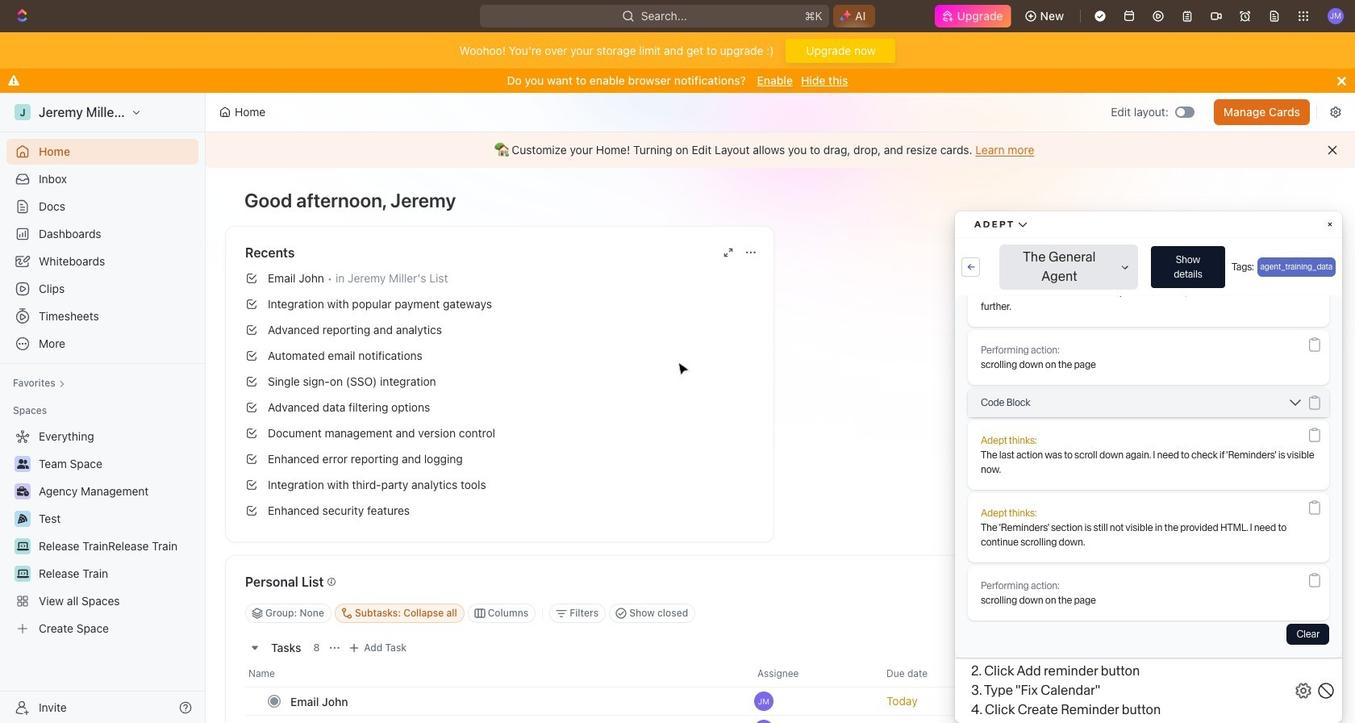 Task type: describe. For each thing, give the bounding box(es) containing it.
user group image
[[17, 459, 29, 469]]

2 laptop code image from the top
[[17, 569, 29, 579]]

jeremy miller's workspace, , element
[[15, 104, 31, 120]]

Search tasks... text field
[[1091, 601, 1253, 626]]

sidebar navigation
[[0, 93, 209, 723]]

1 laptop code image from the top
[[17, 542, 29, 551]]



Task type: locate. For each thing, give the bounding box(es) containing it.
1 vertical spatial laptop code image
[[17, 569, 29, 579]]

laptop code image
[[17, 542, 29, 551], [17, 569, 29, 579]]

business time image
[[17, 487, 29, 496]]

tree
[[6, 424, 199, 642]]

pizza slice image
[[18, 514, 27, 524]]

0 vertical spatial laptop code image
[[17, 542, 29, 551]]

alert
[[206, 132, 1356, 168]]

tree inside sidebar 'navigation'
[[6, 424, 199, 642]]



Task type: vqa. For each thing, say whether or not it's contained in the screenshot.
Enter password password field
no



